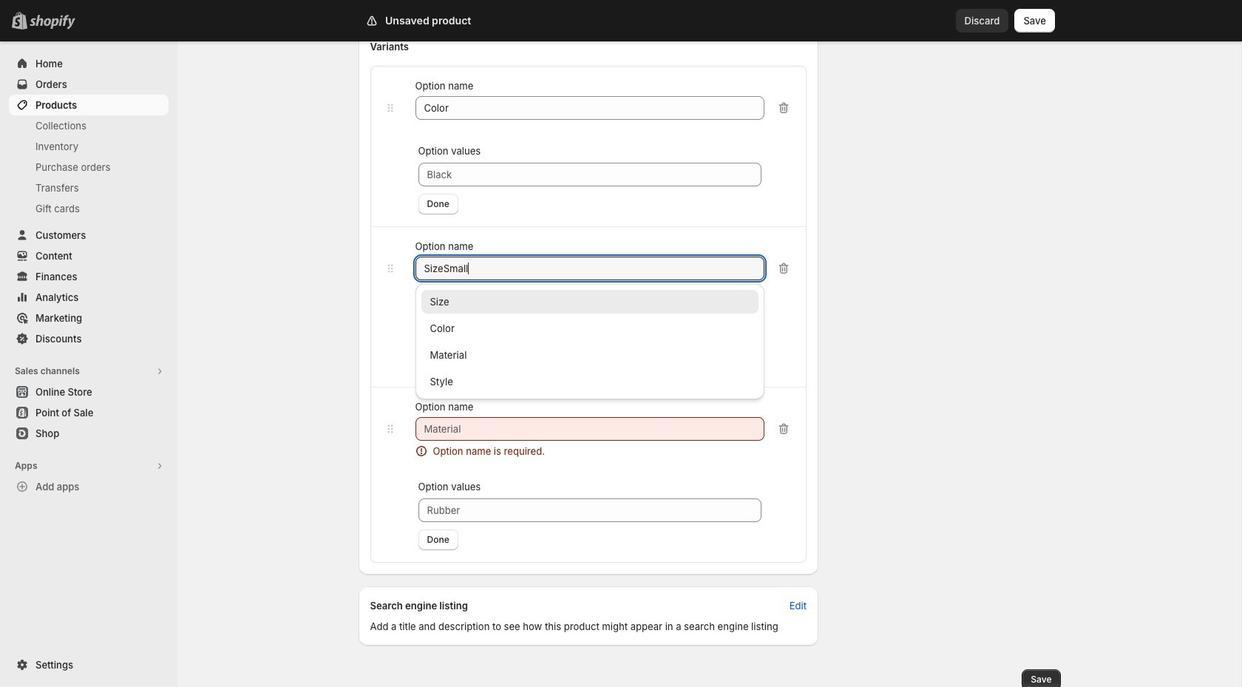 Task type: vqa. For each thing, say whether or not it's contained in the screenshot.
the Search countries "text box" on the top of page
no



Task type: describe. For each thing, give the bounding box(es) containing it.
Material text field
[[415, 257, 765, 280]]

Rubber text field
[[418, 498, 762, 522]]

shopify image
[[33, 15, 78, 30]]

size option
[[415, 290, 765, 314]]



Task type: locate. For each thing, give the bounding box(es) containing it.
material text field for black text field
[[415, 96, 765, 120]]

1 material text field from the top
[[415, 96, 765, 120]]

2 material text field from the top
[[415, 417, 765, 441]]

0 vertical spatial material text field
[[415, 96, 765, 120]]

Black text field
[[418, 163, 762, 186]]

list box
[[415, 290, 765, 393]]

material text field for rubber text box
[[415, 417, 765, 441]]

Material text field
[[415, 96, 765, 120], [415, 417, 765, 441]]

1 vertical spatial material text field
[[415, 417, 765, 441]]



